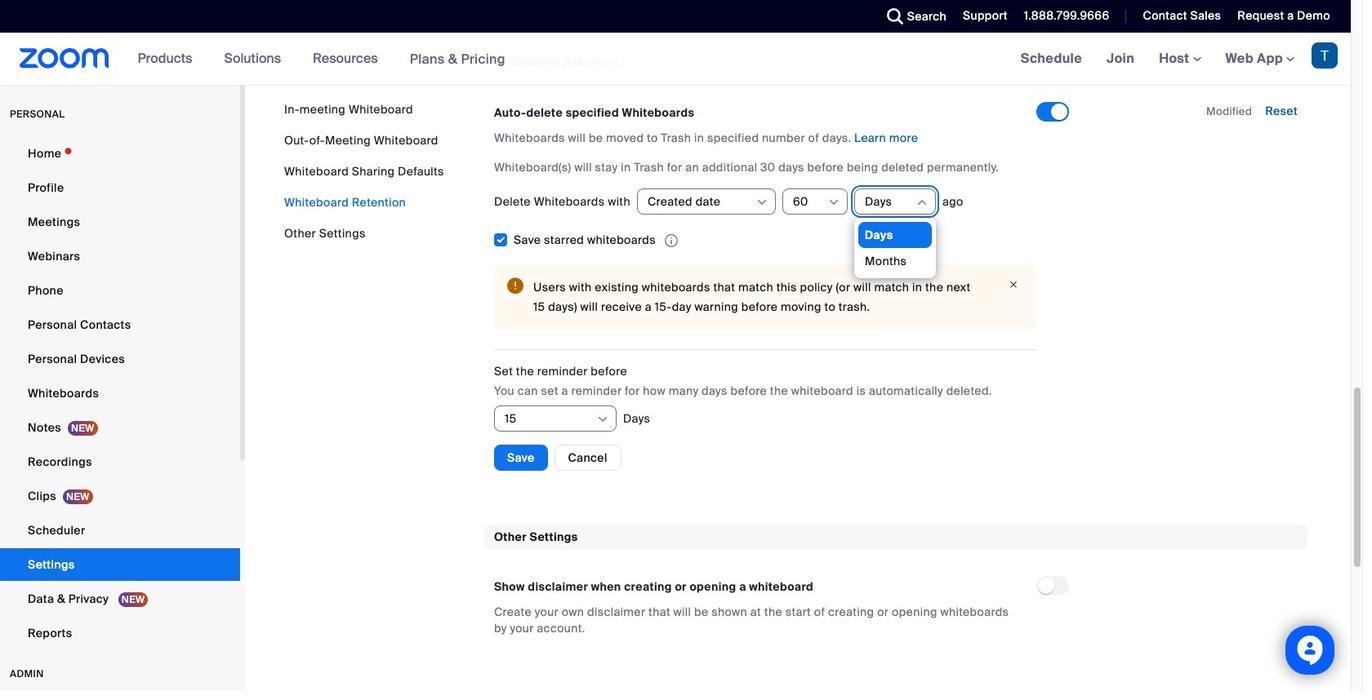 Task type: vqa. For each thing, say whether or not it's contained in the screenshot.
get started
no



Task type: locate. For each thing, give the bounding box(es) containing it.
15 down users
[[533, 300, 545, 314]]

1 vertical spatial specified
[[707, 130, 759, 145]]

to inside "users with existing whiteboards that match this policy (or will match in the next 15 days) will receive a 15-day warning before moving to trash."
[[825, 300, 836, 314]]

hide options image
[[916, 196, 929, 209]]

webinars link
[[0, 240, 240, 273]]

reminder up the set at the bottom of page
[[537, 364, 588, 379]]

your up account.
[[535, 606, 559, 620]]

0 horizontal spatial settings
[[28, 558, 75, 573]]

0 vertical spatial reminder
[[537, 364, 588, 379]]

0 horizontal spatial that
[[649, 606, 671, 620]]

& inside product information navigation
[[448, 50, 458, 67]]

1 vertical spatial retention
[[352, 195, 406, 210]]

0 horizontal spatial 15
[[505, 412, 517, 426]]

with
[[608, 194, 631, 209], [569, 280, 592, 295]]

& for privacy
[[57, 592, 65, 607]]

whiteboard left is
[[791, 384, 854, 399]]

1 vertical spatial whiteboard
[[749, 580, 814, 595]]

0 horizontal spatial whiteboard retention
[[284, 195, 406, 210]]

resources button
[[313, 33, 385, 85]]

reports
[[28, 627, 72, 641]]

0 vertical spatial that
[[714, 280, 736, 295]]

whiteboard up out-of-meeting whiteboard
[[349, 102, 413, 117]]

0 vertical spatial your
[[535, 606, 559, 620]]

days button
[[865, 189, 915, 214]]

1 vertical spatial days
[[702, 384, 728, 399]]

your down create
[[510, 622, 534, 637]]

existing
[[595, 280, 639, 295]]

1 horizontal spatial or
[[878, 606, 889, 620]]

that down show disclaimer when creating or opening a whiteboard
[[649, 606, 671, 620]]

1 horizontal spatial specified
[[707, 130, 759, 145]]

show options image up cancel button
[[596, 413, 609, 426]]

settings up own
[[530, 530, 578, 545]]

0 vertical spatial whiteboard
[[791, 384, 854, 399]]

0 vertical spatial opening
[[690, 580, 737, 595]]

trash down moved
[[634, 160, 664, 174]]

0 vertical spatial be
[[589, 130, 603, 145]]

meetings navigation
[[1009, 33, 1351, 86]]

whiteboards down personal devices
[[28, 386, 99, 401]]

that up warning
[[714, 280, 736, 295]]

clips link
[[0, 480, 240, 513]]

settings inside personal menu menu
[[28, 558, 75, 573]]

1 vertical spatial opening
[[892, 606, 938, 620]]

1 vertical spatial other
[[494, 530, 527, 545]]

web app button
[[1226, 50, 1295, 67]]

other up show
[[494, 530, 527, 545]]

specified up moved
[[566, 105, 619, 120]]

starred
[[544, 232, 584, 247]]

an
[[686, 160, 699, 174]]

data
[[28, 592, 54, 607]]

match down months at the top of page
[[874, 280, 910, 295]]

1 horizontal spatial show options image
[[828, 196, 841, 209]]

will right "days)"
[[580, 300, 598, 314]]

0 vertical spatial or
[[675, 580, 687, 595]]

days down how
[[623, 412, 651, 426]]

settings down whiteboard retention link
[[319, 226, 366, 241]]

out-
[[284, 133, 309, 148]]

join link
[[1095, 33, 1147, 85]]

0 horizontal spatial creating
[[624, 580, 672, 595]]

other settings down whiteboard retention link
[[284, 226, 366, 241]]

with up "days)"
[[569, 280, 592, 295]]

contact sales link
[[1131, 0, 1226, 33], [1143, 8, 1222, 23]]

search
[[907, 9, 947, 24]]

show options image for 15
[[596, 413, 609, 426]]

1 horizontal spatial retention
[[563, 55, 619, 70]]

a inside other settings element
[[739, 580, 747, 595]]

1 vertical spatial show options image
[[596, 413, 609, 426]]

0 horizontal spatial for
[[625, 384, 640, 399]]

notes
[[28, 421, 61, 435]]

save left starred
[[514, 232, 541, 247]]

save for save
[[507, 451, 535, 466]]

1 horizontal spatial &
[[448, 50, 458, 67]]

0 horizontal spatial to
[[647, 130, 658, 145]]

1 horizontal spatial that
[[714, 280, 736, 295]]

to down policy
[[825, 300, 836, 314]]

other
[[284, 226, 316, 241], [494, 530, 527, 545]]

out-of-meeting whiteboard
[[284, 133, 438, 148]]

whiteboard(s)
[[494, 160, 571, 174]]

banner
[[0, 33, 1351, 86]]

whiteboards up starred
[[534, 194, 605, 209]]

& inside personal menu menu
[[57, 592, 65, 607]]

days)
[[548, 300, 577, 314]]

in up an at the right top of page
[[694, 130, 704, 145]]

whiteboard up start
[[749, 580, 814, 595]]

the inside "users with existing whiteboards that match this policy (or will match in the next 15 days) will receive a 15-day warning before moving to trash."
[[926, 280, 944, 295]]

1 match from the left
[[739, 280, 774, 295]]

is
[[857, 384, 866, 399]]

1 vertical spatial reminder
[[571, 384, 622, 399]]

1 vertical spatial save
[[507, 451, 535, 466]]

contact
[[1143, 8, 1188, 23]]

other settings up show
[[494, 530, 578, 545]]

before down this
[[742, 300, 778, 314]]

&
[[448, 50, 458, 67], [57, 592, 65, 607]]

1.888.799.9666 button
[[1012, 0, 1114, 33], [1024, 8, 1110, 23]]

0 vertical spatial for
[[667, 160, 683, 174]]

days up months at the top of page
[[865, 228, 893, 243]]

1 vertical spatial &
[[57, 592, 65, 607]]

be down 'auto-delete specified whiteboards'
[[589, 130, 603, 145]]

2 personal from the top
[[28, 352, 77, 367]]

profile
[[28, 181, 64, 195]]

1 vertical spatial days
[[865, 228, 893, 243]]

creating right start
[[828, 606, 874, 620]]

webinars
[[28, 249, 80, 264]]

0 horizontal spatial specified
[[566, 105, 619, 120]]

a
[[1288, 8, 1294, 23], [645, 300, 652, 314], [562, 384, 568, 399], [739, 580, 747, 595]]

1 personal from the top
[[28, 318, 77, 333]]

1 horizontal spatial to
[[825, 300, 836, 314]]

reminder right the set at the bottom of page
[[571, 384, 622, 399]]

0 vertical spatial save
[[514, 232, 541, 247]]

of left "days." at the top right
[[808, 130, 820, 145]]

that
[[714, 280, 736, 295], [649, 606, 671, 620]]

for
[[667, 160, 683, 174], [625, 384, 640, 399]]

a left demo
[[1288, 8, 1294, 23]]

specified
[[566, 105, 619, 120], [707, 130, 759, 145]]

& right plans
[[448, 50, 458, 67]]

a left 15-
[[645, 300, 652, 314]]

0 horizontal spatial in
[[621, 160, 631, 174]]

1 horizontal spatial other settings
[[494, 530, 578, 545]]

pricing
[[461, 50, 506, 67]]

created date button
[[648, 189, 755, 214]]

save for save starred whiteboards
[[514, 232, 541, 247]]

2 vertical spatial whiteboards
[[941, 606, 1009, 620]]

other settings
[[284, 226, 366, 241], [494, 530, 578, 545]]

1 vertical spatial other settings
[[494, 530, 578, 545]]

15 down you
[[505, 412, 517, 426]]

users
[[533, 280, 566, 295]]

0 horizontal spatial your
[[510, 622, 534, 637]]

trash
[[661, 130, 691, 145], [634, 160, 664, 174]]

that inside create your own disclaimer that will be shown at the start of creating or opening whiteboards by your account.
[[649, 606, 671, 620]]

disclaimer down when at the bottom left of page
[[587, 606, 646, 620]]

retention up 'auto-delete specified whiteboards'
[[563, 55, 619, 70]]

reset button
[[1266, 103, 1298, 118]]

0 vertical spatial days
[[779, 160, 805, 174]]

save button
[[494, 445, 548, 471]]

warning image
[[507, 278, 524, 294]]

creating right when at the bottom left of page
[[624, 580, 672, 595]]

match left this
[[739, 280, 774, 295]]

trash up an at the right top of page
[[661, 130, 691, 145]]

days right the 30
[[779, 160, 805, 174]]

disclaimer
[[528, 580, 588, 595], [587, 606, 646, 620]]

0 horizontal spatial days
[[702, 384, 728, 399]]

1 vertical spatial that
[[649, 606, 671, 620]]

show options image
[[828, 196, 841, 209], [596, 413, 609, 426]]

0 horizontal spatial retention
[[352, 195, 406, 210]]

personal down phone
[[28, 318, 77, 333]]

that inside "users with existing whiteboards that match this policy (or will match in the next 15 days) will receive a 15-day warning before moving to trash."
[[714, 280, 736, 295]]

0 horizontal spatial or
[[675, 580, 687, 595]]

retention down sharing
[[352, 195, 406, 210]]

1 horizontal spatial 15
[[533, 300, 545, 314]]

permanently.
[[927, 160, 999, 174]]

0 vertical spatial in
[[694, 130, 704, 145]]

phone link
[[0, 275, 240, 307]]

1 vertical spatial with
[[569, 280, 592, 295]]

personal contacts
[[28, 318, 131, 333]]

0 vertical spatial whiteboards
[[587, 232, 656, 247]]

for left an at the right top of page
[[667, 160, 683, 174]]

1 vertical spatial 15
[[505, 412, 517, 426]]

the
[[926, 280, 944, 295], [516, 364, 534, 379], [770, 384, 788, 399], [765, 606, 783, 620]]

1 horizontal spatial opening
[[892, 606, 938, 620]]

15 inside "users with existing whiteboards that match this policy (or will match in the next 15 days) will receive a 15-day warning before moving to trash."
[[533, 300, 545, 314]]

that for match
[[714, 280, 736, 295]]

1 horizontal spatial be
[[694, 606, 709, 620]]

2 horizontal spatial in
[[913, 280, 923, 295]]

0 horizontal spatial match
[[739, 280, 774, 295]]

0 horizontal spatial be
[[589, 130, 603, 145]]

days right many at bottom
[[702, 384, 728, 399]]

days inside days popup button
[[865, 194, 892, 209]]

1 horizontal spatial with
[[608, 194, 631, 209]]

will right (or
[[854, 280, 871, 295]]

many
[[669, 384, 699, 399]]

whiteboard inside other settings element
[[749, 580, 814, 595]]

before inside "users with existing whiteboards that match this policy (or will match in the next 15 days) will receive a 15-day warning before moving to trash."
[[742, 300, 778, 314]]

1 vertical spatial for
[[625, 384, 640, 399]]

match
[[739, 280, 774, 295], [874, 280, 910, 295]]

be left shown
[[694, 606, 709, 620]]

disclaimer up own
[[528, 580, 588, 595]]

personal for personal devices
[[28, 352, 77, 367]]

1 vertical spatial creating
[[828, 606, 874, 620]]

1 horizontal spatial in
[[694, 130, 704, 145]]

0 vertical spatial whiteboard retention
[[494, 55, 619, 70]]

1 horizontal spatial creating
[[828, 606, 874, 620]]

0 vertical spatial with
[[608, 194, 631, 209]]

personal
[[28, 318, 77, 333], [28, 352, 77, 367]]

1 vertical spatial disclaimer
[[587, 606, 646, 620]]

host button
[[1159, 50, 1201, 67]]

whiteboard retention down whiteboard sharing defaults
[[284, 195, 406, 210]]

a up shown
[[739, 580, 747, 595]]

for left how
[[625, 384, 640, 399]]

will down show disclaimer when creating or opening a whiteboard
[[674, 606, 691, 620]]

support link
[[951, 0, 1012, 33], [963, 8, 1008, 23]]

days down being
[[865, 194, 892, 209]]

0 vertical spatial show options image
[[828, 196, 841, 209]]

close image
[[1004, 278, 1024, 292]]

1 vertical spatial personal
[[28, 352, 77, 367]]

1 vertical spatial whiteboard retention
[[284, 195, 406, 210]]

0 vertical spatial &
[[448, 50, 458, 67]]

resources
[[313, 50, 378, 67]]

when
[[591, 580, 621, 595]]

whiteboards down delete at the top left of the page
[[494, 130, 565, 145]]

reports link
[[0, 618, 240, 650]]

before down "days." at the top right
[[808, 160, 844, 174]]

opening inside create your own disclaimer that will be shown at the start of creating or opening whiteboards by your account.
[[892, 606, 938, 620]]

for inside the set the reminder before you can set a reminder for how many days before the whiteboard is automatically deleted.
[[625, 384, 640, 399]]

0 vertical spatial other settings
[[284, 226, 366, 241]]

save down 15 dropdown button
[[507, 451, 535, 466]]

reset
[[1266, 103, 1298, 118]]

1 vertical spatial to
[[825, 300, 836, 314]]

0 horizontal spatial other settings
[[284, 226, 366, 241]]

of right start
[[814, 606, 825, 620]]

1 vertical spatial of
[[814, 606, 825, 620]]

0 vertical spatial personal
[[28, 318, 77, 333]]

1 vertical spatial whiteboards
[[642, 280, 711, 295]]

menu bar
[[284, 101, 444, 242]]

in right stay
[[621, 160, 631, 174]]

1 vertical spatial your
[[510, 622, 534, 637]]

personal menu menu
[[0, 137, 240, 652]]

2 vertical spatial settings
[[28, 558, 75, 573]]

0 horizontal spatial other
[[284, 226, 316, 241]]

1 vertical spatial be
[[694, 606, 709, 620]]

additional
[[702, 160, 758, 174]]

whiteboards inside create your own disclaimer that will be shown at the start of creating or opening whiteboards by your account.
[[941, 606, 1009, 620]]

receive
[[601, 300, 642, 314]]

show options image right 60
[[828, 196, 841, 209]]

phone
[[28, 283, 64, 298]]

0 vertical spatial trash
[[661, 130, 691, 145]]

be inside create your own disclaimer that will be shown at the start of creating or opening whiteboards by your account.
[[694, 606, 709, 620]]

specified up additional
[[707, 130, 759, 145]]

1 vertical spatial or
[[878, 606, 889, 620]]

profile link
[[0, 172, 240, 204]]

15
[[533, 300, 545, 314], [505, 412, 517, 426]]

0 horizontal spatial show options image
[[596, 413, 609, 426]]

to right moved
[[647, 130, 658, 145]]

60
[[793, 194, 809, 209]]

whiteboard up other settings link
[[284, 195, 349, 210]]

0 vertical spatial 15
[[533, 300, 545, 314]]

2 horizontal spatial settings
[[530, 530, 578, 545]]

request a demo link
[[1226, 0, 1351, 33], [1238, 8, 1331, 23]]

zoom logo image
[[20, 48, 109, 69]]

own
[[562, 606, 584, 620]]

2 vertical spatial in
[[913, 280, 923, 295]]

or inside create your own disclaimer that will be shown at the start of creating or opening whiteboards by your account.
[[878, 606, 889, 620]]

other down whiteboard retention link
[[284, 226, 316, 241]]

whiteboards up moved
[[622, 105, 695, 120]]

privacy
[[68, 592, 109, 607]]

personal down the personal contacts
[[28, 352, 77, 367]]

date
[[696, 194, 721, 209]]

15 button
[[505, 407, 596, 431]]

save inside button
[[507, 451, 535, 466]]

0 horizontal spatial opening
[[690, 580, 737, 595]]

with down stay
[[608, 194, 631, 209]]

a right the set at the bottom of page
[[562, 384, 568, 399]]

0 horizontal spatial &
[[57, 592, 65, 607]]

shown
[[712, 606, 748, 620]]

whiteboards
[[587, 232, 656, 247], [642, 280, 711, 295], [941, 606, 1009, 620]]

in left next
[[913, 280, 923, 295]]

days
[[865, 194, 892, 209], [865, 228, 893, 243], [623, 412, 651, 426]]

0 vertical spatial retention
[[563, 55, 619, 70]]

save starred whiteboards application
[[514, 232, 685, 248]]

of-
[[309, 133, 325, 148]]

products button
[[138, 33, 200, 85]]

solutions button
[[224, 33, 288, 85]]

other settings element
[[484, 525, 1308, 657]]

before right many at bottom
[[731, 384, 767, 399]]

auto-
[[494, 105, 527, 120]]

whiteboards inside personal menu menu
[[28, 386, 99, 401]]

0 vertical spatial of
[[808, 130, 820, 145]]

in
[[694, 130, 704, 145], [621, 160, 631, 174], [913, 280, 923, 295]]

a inside the set the reminder before you can set a reminder for how many days before the whiteboard is automatically deleted.
[[562, 384, 568, 399]]

settings down scheduler
[[28, 558, 75, 573]]

opening
[[690, 580, 737, 595], [892, 606, 938, 620]]

scheduler
[[28, 524, 85, 538]]

personal
[[10, 108, 65, 121]]

whiteboard retention up delete at the top left of the page
[[494, 55, 619, 70]]

1 horizontal spatial settings
[[319, 226, 366, 241]]

& right data
[[57, 592, 65, 607]]

save inside application
[[514, 232, 541, 247]]



Task type: describe. For each thing, give the bounding box(es) containing it.
plans & pricing
[[410, 50, 506, 67]]

admin
[[10, 668, 44, 681]]

start
[[786, 606, 811, 620]]

whiteboard sharing defaults link
[[284, 164, 444, 179]]

the inside create your own disclaimer that will be shown at the start of creating or opening whiteboards by your account.
[[765, 606, 783, 620]]

by
[[494, 622, 507, 637]]

1 vertical spatial in
[[621, 160, 631, 174]]

delete
[[527, 105, 563, 120]]

notes link
[[0, 412, 240, 444]]

deleted
[[882, 160, 924, 174]]

in-meeting whiteboard
[[284, 102, 413, 117]]

banner containing products
[[0, 33, 1351, 86]]

1 horizontal spatial whiteboard retention
[[494, 55, 619, 70]]

contact sales
[[1143, 8, 1222, 23]]

15 inside dropdown button
[[505, 412, 517, 426]]

disclaimer inside create your own disclaimer that will be shown at the start of creating or opening whiteboards by your account.
[[587, 606, 646, 620]]

host
[[1159, 50, 1193, 67]]

next
[[947, 280, 971, 295]]

1.888.799.9666
[[1024, 8, 1110, 23]]

whiteboard inside the set the reminder before you can set a reminder for how many days before the whiteboard is automatically deleted.
[[791, 384, 854, 399]]

learn
[[855, 130, 886, 145]]

30
[[761, 160, 776, 174]]

request
[[1238, 8, 1285, 23]]

1 vertical spatial settings
[[530, 530, 578, 545]]

how
[[643, 384, 666, 399]]

home link
[[0, 137, 240, 170]]

set
[[494, 364, 513, 379]]

plans
[[410, 50, 445, 67]]

delete whiteboards with
[[494, 194, 631, 209]]

of inside whiteboard retention element
[[808, 130, 820, 145]]

web
[[1226, 50, 1254, 67]]

days inside delete type: day list box
[[865, 228, 893, 243]]

stay
[[595, 160, 618, 174]]

whiteboard retention link
[[284, 195, 406, 210]]

delete type: day list box
[[859, 222, 932, 275]]

whiteboards inside application
[[587, 232, 656, 247]]

with inside "users with existing whiteboards that match this policy (or will match in the next 15 days) will receive a 15-day warning before moving to trash."
[[569, 280, 592, 295]]

contacts
[[80, 318, 131, 333]]

users with existing whiteboards that match this policy (or will match in the next 15 days) will receive a 15-day warning before moving to trash.
[[533, 280, 971, 314]]

meeting
[[300, 102, 346, 117]]

policy
[[800, 280, 833, 295]]

personal for personal contacts
[[28, 318, 77, 333]]

that for will
[[649, 606, 671, 620]]

whiteboard up defaults
[[374, 133, 438, 148]]

profile picture image
[[1312, 42, 1338, 69]]

days inside the set the reminder before you can set a reminder for how many days before the whiteboard is automatically deleted.
[[702, 384, 728, 399]]

creating inside create your own disclaimer that will be shown at the start of creating or opening whiteboards by your account.
[[828, 606, 874, 620]]

auto-delete specified whiteboards
[[494, 105, 695, 120]]

clips
[[28, 489, 56, 504]]

moved
[[606, 130, 644, 145]]

& for pricing
[[448, 50, 458, 67]]

moving
[[781, 300, 822, 314]]

create
[[494, 606, 532, 620]]

created
[[648, 194, 693, 209]]

request a demo
[[1238, 8, 1331, 23]]

2 vertical spatial days
[[623, 412, 651, 426]]

solutions
[[224, 50, 281, 67]]

whiteboard up auto-
[[494, 55, 560, 70]]

be inside whiteboard retention element
[[589, 130, 603, 145]]

users with existing whiteboards that match this policy (or will match in the next 15 days) will receive a 15-day warning before moving to trash. alert
[[494, 265, 1037, 330]]

1 horizontal spatial your
[[535, 606, 559, 620]]

days.
[[823, 130, 852, 145]]

will down 'auto-delete specified whiteboards'
[[568, 130, 586, 145]]

menu bar containing in-meeting whiteboard
[[284, 101, 444, 242]]

in inside "users with existing whiteboards that match this policy (or will match in the next 15 days) will receive a 15-day warning before moving to trash."
[[913, 280, 923, 295]]

2 match from the left
[[874, 280, 910, 295]]

0 vertical spatial creating
[[624, 580, 672, 595]]

0 vertical spatial settings
[[319, 226, 366, 241]]

1 horizontal spatial for
[[667, 160, 683, 174]]

number
[[762, 130, 805, 145]]

this
[[777, 280, 797, 295]]

in-meeting whiteboard link
[[284, 102, 413, 117]]

home
[[28, 146, 62, 161]]

1 horizontal spatial other
[[494, 530, 527, 545]]

schedule link
[[1009, 33, 1095, 85]]

will left stay
[[574, 160, 592, 174]]

can
[[518, 384, 538, 399]]

whiteboard(s) will stay in trash for an additional 30 days before being deleted permanently.
[[494, 160, 999, 174]]

web app
[[1226, 50, 1283, 67]]

show options image
[[756, 196, 769, 209]]

show
[[494, 580, 525, 595]]

meetings
[[28, 215, 80, 230]]

before down receive
[[591, 364, 627, 379]]

save starred whiteboards
[[514, 232, 656, 247]]

product information navigation
[[125, 33, 518, 86]]

1 vertical spatial trash
[[634, 160, 664, 174]]

support
[[963, 8, 1008, 23]]

recordings link
[[0, 446, 240, 479]]

whiteboards inside "users with existing whiteboards that match this policy (or will match in the next 15 days) will receive a 15-day warning before moving to trash."
[[642, 280, 711, 295]]

personal devices
[[28, 352, 125, 367]]

deleted.
[[947, 384, 992, 399]]

cancel button
[[554, 445, 621, 471]]

devices
[[80, 352, 125, 367]]

whiteboards link
[[0, 377, 240, 410]]

of inside create your own disclaimer that will be shown at the start of creating or opening whiteboards by your account.
[[814, 606, 825, 620]]

create your own disclaimer that will be shown at the start of creating or opening whiteboards by your account.
[[494, 606, 1009, 637]]

personal devices link
[[0, 343, 240, 376]]

months
[[865, 254, 907, 269]]

being
[[847, 160, 879, 174]]

a inside "users with existing whiteboards that match this policy (or will match in the next 15 days) will receive a 15-day warning before moving to trash."
[[645, 300, 652, 314]]

15-
[[655, 300, 672, 314]]

show options image for 60
[[828, 196, 841, 209]]

demo
[[1297, 8, 1331, 23]]

whiteboard retention element
[[484, 50, 1308, 499]]

sharing
[[352, 164, 395, 179]]

join
[[1107, 50, 1135, 67]]

scheduler link
[[0, 515, 240, 547]]

0 vertical spatial other
[[284, 226, 316, 241]]

you
[[494, 384, 515, 399]]

will inside create your own disclaimer that will be shown at the start of creating or opening whiteboards by your account.
[[674, 606, 691, 620]]

automatically
[[869, 384, 944, 399]]

data & privacy link
[[0, 583, 240, 616]]

recordings
[[28, 455, 92, 470]]

whiteboard down 'of-'
[[284, 164, 349, 179]]

0 vertical spatial specified
[[566, 105, 619, 120]]

app
[[1257, 50, 1283, 67]]

1 horizontal spatial days
[[779, 160, 805, 174]]

whiteboard sharing defaults
[[284, 164, 444, 179]]

search button
[[875, 0, 951, 33]]

day
[[672, 300, 692, 314]]

data & privacy
[[28, 592, 112, 607]]

defaults
[[398, 164, 444, 179]]

0 vertical spatial disclaimer
[[528, 580, 588, 595]]

delete
[[494, 194, 531, 209]]



